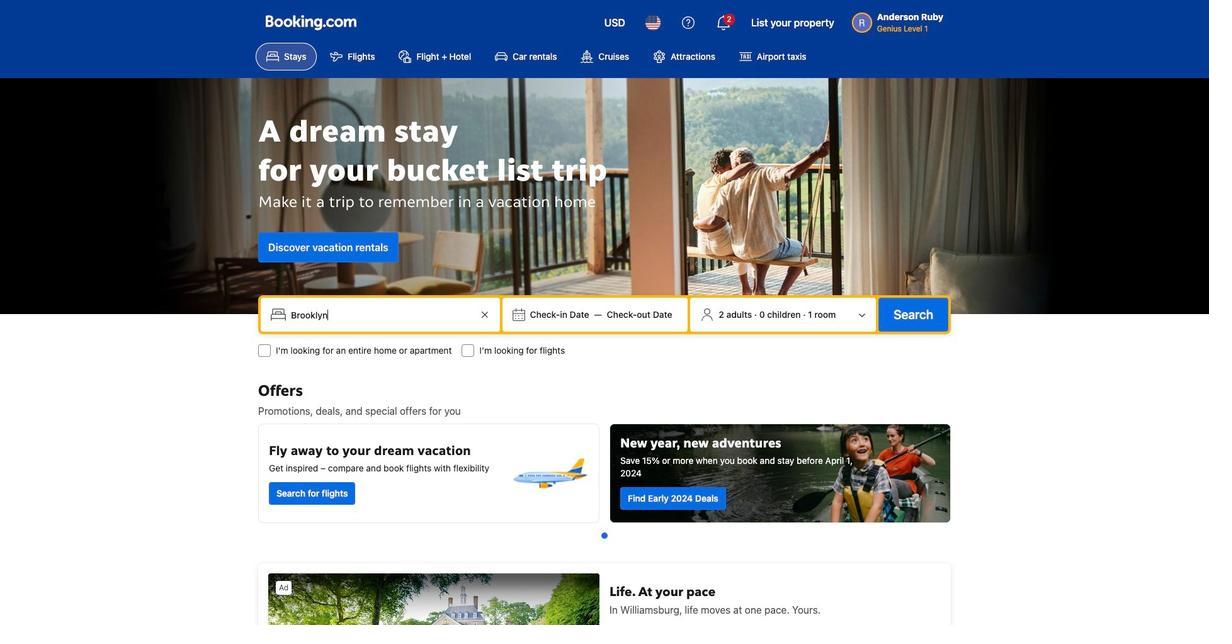 Task type: vqa. For each thing, say whether or not it's contained in the screenshot.
Booking.com IMAGE
yes



Task type: locate. For each thing, give the bounding box(es) containing it.
progress bar
[[602, 533, 608, 539]]

main content
[[253, 381, 957, 626]]

advertisement element
[[258, 564, 951, 626]]



Task type: describe. For each thing, give the bounding box(es) containing it.
booking.com image
[[266, 15, 357, 30]]

your account menu anderson ruby genius level 1 element
[[852, 6, 949, 35]]

Where are you going? field
[[286, 304, 477, 326]]

a young girl and woman kayak on a river image
[[611, 425, 951, 523]]

fly away to your dream vacation image
[[511, 435, 589, 513]]



